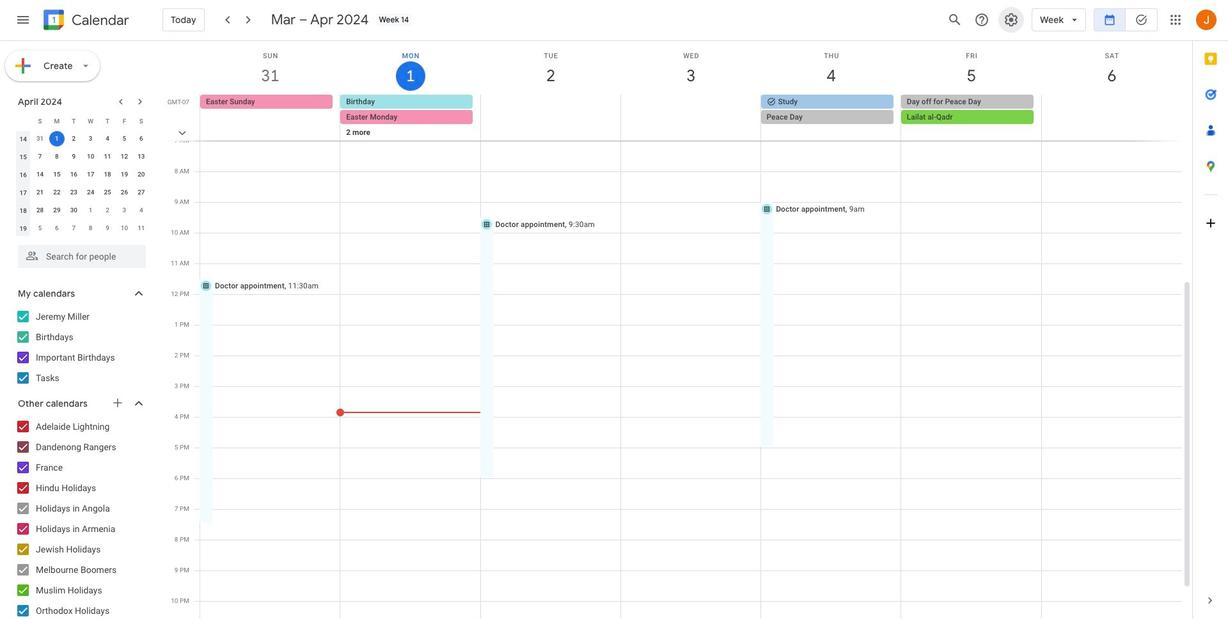 Task type: locate. For each thing, give the bounding box(es) containing it.
grid
[[164, 41, 1193, 620]]

24 element
[[83, 185, 98, 200]]

column header
[[15, 112, 32, 130]]

1, today element
[[49, 131, 65, 147]]

27 element
[[134, 185, 149, 200]]

may 3 element
[[117, 203, 132, 218]]

may 6 element
[[49, 221, 65, 236]]

16 element
[[66, 167, 81, 182]]

add other calendars image
[[111, 397, 124, 410]]

20 element
[[134, 167, 149, 182]]

Search for people text field
[[26, 245, 138, 268]]

heading
[[69, 12, 129, 28]]

tab list
[[1194, 41, 1229, 583]]

None search field
[[0, 240, 159, 268]]

19 element
[[117, 167, 132, 182]]

9 element
[[66, 149, 81, 164]]

6 element
[[134, 131, 149, 147]]

march 31 element
[[32, 131, 48, 147]]

26 element
[[117, 185, 132, 200]]

row
[[195, 95, 1193, 156], [15, 112, 150, 130], [15, 130, 150, 148], [15, 148, 150, 166], [15, 166, 150, 184], [15, 184, 150, 202], [15, 202, 150, 220], [15, 220, 150, 237]]

settings menu image
[[1004, 12, 1020, 28]]

row group
[[15, 130, 150, 237]]

25 element
[[100, 185, 115, 200]]

4 element
[[100, 131, 115, 147]]

may 5 element
[[32, 221, 48, 236]]

may 11 element
[[134, 221, 149, 236]]

13 element
[[134, 149, 149, 164]]

main drawer image
[[15, 12, 31, 28]]

14 element
[[32, 167, 48, 182]]

cell
[[341, 95, 481, 156], [481, 95, 621, 156], [621, 95, 761, 156], [761, 95, 902, 156], [902, 95, 1042, 156], [1042, 95, 1182, 156], [48, 130, 65, 148]]

2 element
[[66, 131, 81, 147]]



Task type: vqa. For each thing, say whether or not it's contained in the screenshot.
to
no



Task type: describe. For each thing, give the bounding box(es) containing it.
28 element
[[32, 203, 48, 218]]

may 7 element
[[66, 221, 81, 236]]

may 9 element
[[100, 221, 115, 236]]

8 element
[[49, 149, 65, 164]]

17 element
[[83, 167, 98, 182]]

5 element
[[117, 131, 132, 147]]

may 8 element
[[83, 221, 98, 236]]

30 element
[[66, 203, 81, 218]]

18 element
[[100, 167, 115, 182]]

column header inside april 2024 grid
[[15, 112, 32, 130]]

may 4 element
[[134, 203, 149, 218]]

calendar element
[[41, 7, 129, 35]]

15 element
[[49, 167, 65, 182]]

cell inside april 2024 grid
[[48, 130, 65, 148]]

29 element
[[49, 203, 65, 218]]

other calendars list
[[3, 417, 159, 620]]

row group inside april 2024 grid
[[15, 130, 150, 237]]

12 element
[[117, 149, 132, 164]]

heading inside calendar element
[[69, 12, 129, 28]]

may 1 element
[[83, 203, 98, 218]]

my calendars list
[[3, 307, 159, 389]]

may 10 element
[[117, 221, 132, 236]]

23 element
[[66, 185, 81, 200]]

21 element
[[32, 185, 48, 200]]

10 element
[[83, 149, 98, 164]]

may 2 element
[[100, 203, 115, 218]]

22 element
[[49, 185, 65, 200]]

april 2024 grid
[[12, 112, 150, 237]]

11 element
[[100, 149, 115, 164]]

7 element
[[32, 149, 48, 164]]

3 element
[[83, 131, 98, 147]]



